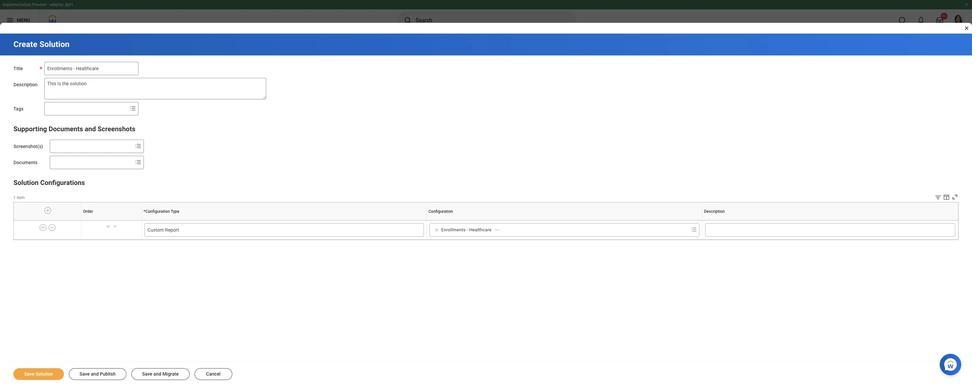 Task type: locate. For each thing, give the bounding box(es) containing it.
row element down order configuration type configuration description
[[14, 221, 959, 240]]

save inside button
[[24, 372, 34, 377]]

0 horizontal spatial description
[[13, 82, 38, 87]]

configuration button
[[564, 221, 566, 221]]

- down order configuration type configuration description
[[467, 228, 469, 233]]

save
[[24, 372, 34, 377], [80, 372, 90, 377], [142, 372, 152, 377]]

0 horizontal spatial documents
[[13, 160, 38, 166]]

1 save from the left
[[24, 372, 34, 377]]

prompts image for documents
[[134, 158, 142, 167]]

documents
[[49, 125, 83, 133], [13, 160, 38, 166]]

notifications large image
[[918, 17, 925, 24]]

supporting documents and screenshots group
[[13, 124, 960, 170]]

and left the publish
[[91, 372, 99, 377]]

1 vertical spatial order
[[111, 221, 112, 221]]

1 row element from the top
[[14, 203, 961, 221]]

1 vertical spatial type
[[285, 221, 286, 221]]

1 vertical spatial -
[[467, 228, 469, 233]]

0 horizontal spatial save
[[24, 372, 34, 377]]

0 vertical spatial solution
[[39, 40, 70, 49]]

screenshot(s)
[[13, 144, 43, 149]]

save for save solution
[[24, 372, 34, 377]]

documents down tags field
[[49, 125, 83, 133]]

plus image
[[45, 208, 50, 214], [41, 225, 45, 231]]

-
[[47, 2, 49, 7], [467, 228, 469, 233]]

1 horizontal spatial save
[[80, 372, 90, 377]]

configuration
[[145, 209, 170, 214], [429, 209, 453, 214], [283, 221, 285, 221], [564, 221, 566, 221]]

type for * configuration type
[[171, 209, 180, 214]]

0 vertical spatial -
[[47, 2, 49, 7]]

3 save from the left
[[142, 372, 152, 377]]

1 vertical spatial description
[[705, 209, 725, 214]]

Description text field
[[44, 78, 266, 100]]

toolbar
[[930, 194, 960, 203]]

title
[[13, 66, 23, 71]]

1 horizontal spatial order
[[111, 221, 112, 221]]

caret bottom image
[[105, 224, 112, 230]]

- right preview on the left
[[47, 2, 49, 7]]

and
[[85, 125, 96, 133], [91, 372, 99, 377], [154, 372, 161, 377]]

solution inside button
[[36, 372, 53, 377]]

- inside banner
[[47, 2, 49, 7]]

2 horizontal spatial description
[[830, 221, 832, 221]]

Tags field
[[45, 103, 127, 115]]

1 vertical spatial prompts image
[[134, 158, 142, 167]]

order for order configuration type configuration description
[[111, 221, 112, 221]]

adeptai_dpt1
[[50, 2, 73, 7]]

0 vertical spatial description
[[13, 82, 38, 87]]

save and migrate button
[[131, 369, 190, 381]]

minus image
[[50, 225, 55, 231]]

prompts image
[[129, 105, 137, 113], [134, 158, 142, 167], [690, 226, 698, 234]]

and for save and publish
[[91, 372, 99, 377]]

select to filter grid data image
[[935, 194, 943, 201]]

0 horizontal spatial type
[[171, 209, 180, 214]]

save and publish button
[[69, 369, 126, 381]]

0 horizontal spatial -
[[47, 2, 49, 7]]

enrollments - healthcare
[[442, 228, 492, 233]]

row element up healthcare
[[14, 203, 961, 221]]

and up screenshot(s) field
[[85, 125, 96, 133]]

1 horizontal spatial description
[[705, 209, 725, 214]]

close environment banner image
[[966, 2, 970, 6]]

2 save from the left
[[80, 372, 90, 377]]

supporting documents and screenshots button
[[13, 125, 135, 133]]

2 vertical spatial prompts image
[[690, 226, 698, 234]]

order
[[83, 209, 93, 214], [111, 221, 112, 221]]

implementation
[[3, 2, 31, 7]]

related actions image
[[496, 228, 500, 233]]

inbox large image
[[937, 17, 944, 24]]

and left migrate
[[154, 372, 161, 377]]

search image
[[404, 16, 412, 24]]

row element
[[14, 203, 961, 221], [14, 221, 959, 240]]

healthcare
[[470, 228, 492, 233]]

solution
[[39, 40, 70, 49], [13, 179, 39, 187], [36, 372, 53, 377]]

plus image up minus icon
[[45, 208, 50, 214]]

tags
[[13, 106, 24, 112]]

click to view/edit grid preferences image
[[944, 194, 951, 201]]

solution inside group
[[13, 179, 39, 187]]

order up caret bottom icon
[[111, 221, 112, 221]]

2 horizontal spatial save
[[142, 372, 152, 377]]

solution configurations button
[[13, 179, 85, 187]]

0 vertical spatial type
[[171, 209, 180, 214]]

2 row element from the top
[[14, 221, 959, 240]]

0 vertical spatial row element
[[14, 203, 961, 221]]

action bar region
[[0, 362, 973, 387]]

type
[[171, 209, 180, 214], [285, 221, 286, 221]]

1 vertical spatial documents
[[13, 160, 38, 166]]

1 horizontal spatial -
[[467, 228, 469, 233]]

create solution dialog
[[0, 0, 973, 387]]

enrollments - healthcare, press delete to clear value. option
[[432, 226, 504, 235]]

solution for save solution
[[36, 372, 53, 377]]

plus image left minus icon
[[41, 225, 45, 231]]

0 vertical spatial order
[[83, 209, 93, 214]]

documents down screenshot(s)
[[13, 160, 38, 166]]

1
[[13, 196, 16, 201]]

*
[[144, 209, 145, 214]]

prompts image
[[134, 142, 142, 150]]

1 item
[[13, 196, 25, 201]]

0 vertical spatial documents
[[49, 125, 83, 133]]

1 vertical spatial solution
[[13, 179, 39, 187]]

2 vertical spatial solution
[[36, 372, 53, 377]]

prompts image inside supporting documents and screenshots group
[[134, 158, 142, 167]]

0 horizontal spatial order
[[83, 209, 93, 214]]

1 horizontal spatial type
[[285, 221, 286, 221]]

order up the order column header
[[83, 209, 93, 214]]

description
[[13, 82, 38, 87], [705, 209, 725, 214], [830, 221, 832, 221]]

- inside option
[[467, 228, 469, 233]]

configurations
[[40, 179, 85, 187]]

1 vertical spatial row element
[[14, 221, 959, 240]]

0 vertical spatial prompts image
[[129, 105, 137, 113]]



Task type: vqa. For each thing, say whether or not it's contained in the screenshot.
Save and Migrate
yes



Task type: describe. For each thing, give the bounding box(es) containing it.
publish
[[100, 372, 116, 377]]

configuration type button
[[283, 221, 286, 221]]

migrate
[[163, 372, 179, 377]]

row element containing order
[[14, 203, 961, 221]]

Title text field
[[44, 62, 138, 75]]

supporting documents and screenshots
[[13, 125, 135, 133]]

save and publish
[[80, 372, 116, 377]]

row element containing enrollments - healthcare
[[14, 221, 959, 240]]

preview
[[32, 2, 46, 7]]

create solution main content
[[0, 34, 973, 387]]

Documents field
[[50, 157, 133, 169]]

save solution button
[[13, 369, 64, 381]]

toolbar inside the solution configurations group
[[930, 194, 960, 203]]

caret down image
[[112, 224, 118, 230]]

and for save and migrate
[[154, 372, 161, 377]]

workday assistant region
[[941, 352, 965, 376]]

description button
[[830, 221, 832, 221]]

save and migrate
[[142, 372, 179, 377]]

profile logan mcneil element
[[950, 13, 969, 28]]

2 vertical spatial description
[[830, 221, 832, 221]]

cancel
[[206, 372, 221, 377]]

close create solution image
[[965, 26, 970, 31]]

and inside group
[[85, 125, 96, 133]]

solution configurations group
[[13, 178, 961, 241]]

1 horizontal spatial documents
[[49, 125, 83, 133]]

cancel button
[[195, 369, 232, 381]]

1 vertical spatial plus image
[[41, 225, 45, 231]]

save for save and publish
[[80, 372, 90, 377]]

supporting
[[13, 125, 47, 133]]

Screenshot(s) field
[[50, 141, 133, 153]]

prompts image for tags
[[129, 105, 137, 113]]

item
[[17, 196, 25, 201]]

save solution
[[24, 372, 53, 377]]

* configuration type
[[144, 209, 180, 214]]

save for save and migrate
[[142, 372, 152, 377]]

solution for create solution
[[39, 40, 70, 49]]

enrollments
[[442, 228, 466, 233]]

type for order configuration type configuration description
[[285, 221, 286, 221]]

order configuration type configuration description
[[111, 221, 832, 221]]

order for order
[[83, 209, 93, 214]]

fullscreen image
[[952, 194, 960, 201]]

x small image
[[434, 227, 440, 234]]

create
[[13, 40, 37, 49]]

0 vertical spatial plus image
[[45, 208, 50, 214]]

implementation preview -   adeptai_dpt1
[[3, 2, 73, 7]]

create solution
[[13, 40, 70, 49]]

enrollments - healthcare element
[[442, 227, 492, 234]]

screenshots
[[98, 125, 135, 133]]

order column header
[[81, 221, 142, 221]]

implementation preview -   adeptai_dpt1 banner
[[0, 0, 973, 31]]

solution configurations
[[13, 179, 85, 187]]



